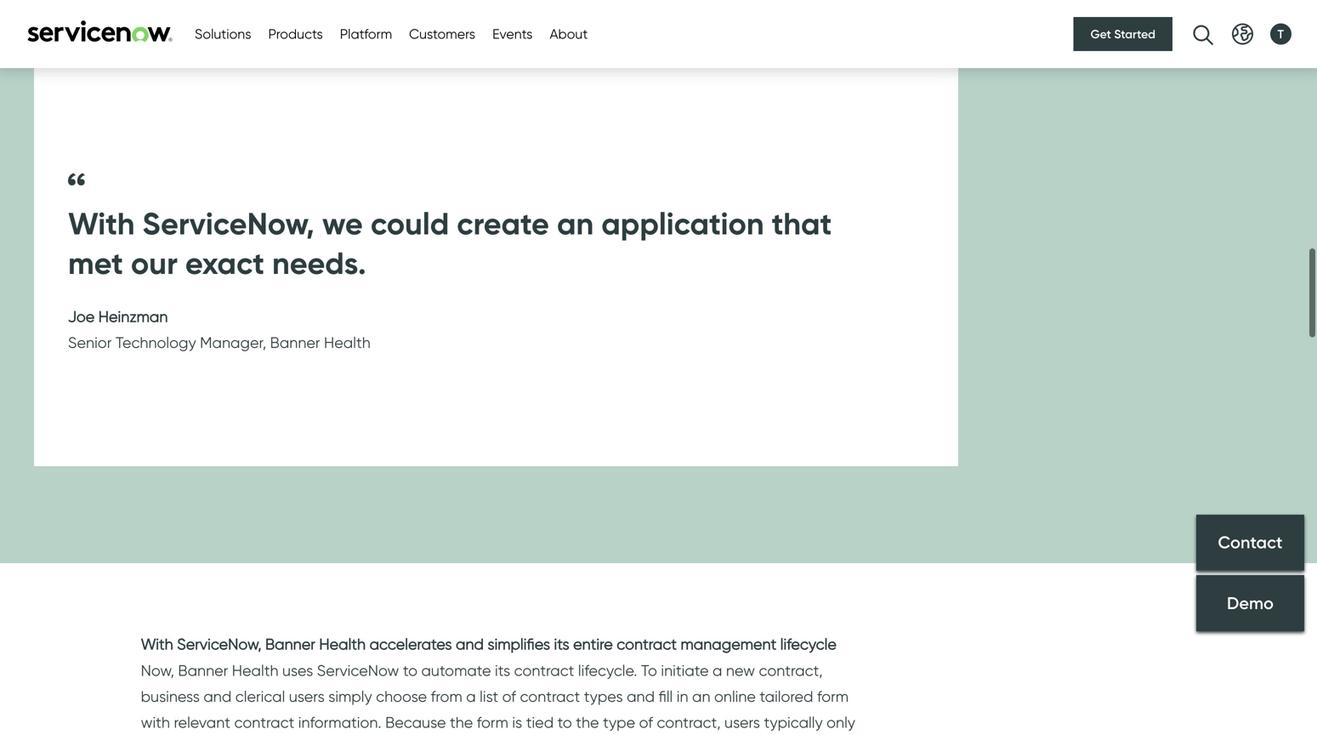 Task type: locate. For each thing, give the bounding box(es) containing it.
its up list
[[495, 661, 511, 680]]

servicenow, up exact
[[142, 204, 315, 242]]

typically
[[764, 713, 823, 732]]

1 horizontal spatial form
[[818, 687, 849, 706]]

an right in
[[693, 687, 711, 706]]

servicenow, inside 'with servicenow, banner health accelerates and simplifies its entire contract management lifecycle now, banner health uses servicenow to automate its contract lifecycle. to initiate a new contract, business and clerical users simply choose from a list of contract types and fill in an online tailored form with relevant contract information. because the form is tied to the type of contract, users typically on'
[[177, 635, 262, 654]]

users down "online"
[[725, 713, 761, 732]]

to
[[951, 387, 965, 406], [403, 661, 418, 680], [558, 713, 572, 732]]

banner right manager,
[[270, 333, 320, 352]]

1 horizontal spatial contract,
[[759, 661, 823, 680]]

1 horizontal spatial to
[[558, 713, 572, 732]]

with up met in the top of the page
[[68, 204, 135, 242]]

with for with servicenow, we could create an application that met our exact needs.
[[68, 204, 135, 242]]

form
[[818, 687, 849, 706], [477, 713, 509, 732]]

1 horizontal spatial a
[[713, 661, 723, 680]]

with up now,
[[141, 635, 173, 654]]

create
[[457, 204, 550, 242]]

1 vertical spatial with
[[141, 635, 173, 654]]

lifecycle
[[781, 635, 837, 654]]

1 horizontal spatial its
[[554, 635, 570, 654]]

started
[[1115, 27, 1156, 41]]

form left is
[[477, 713, 509, 732]]

usa
[[1036, 263, 1064, 281]]

servicenow, for we
[[142, 204, 315, 242]]

1 horizontal spatial with
[[141, 635, 173, 654]]

0 vertical spatial contract,
[[759, 661, 823, 680]]

platform button
[[340, 24, 392, 44]]

1 vertical spatial an
[[693, 687, 711, 706]]

heinzman
[[99, 307, 168, 326]]

customers
[[409, 26, 476, 42]]

types
[[584, 687, 623, 706]]

with
[[141, 713, 170, 732]]

2 horizontal spatial to
[[951, 387, 965, 406]]

to down accelerates
[[403, 661, 418, 680]]

and left the fill
[[627, 687, 655, 706]]

tailored
[[760, 687, 814, 706]]

online
[[715, 687, 756, 706]]

from
[[431, 687, 463, 706]]

the
[[450, 713, 473, 732], [576, 713, 599, 732]]

with inside 'with servicenow, banner health accelerates and simplifies its entire contract management lifecycle now, banner health uses servicenow to automate its contract lifecycle. to initiate a new contract, business and clerical users simply choose from a list of contract types and fill in an online tailored form with relevant contract information. because the form is tied to the type of contract, users typically on'
[[141, 635, 173, 654]]

a left new
[[713, 661, 723, 680]]

simply
[[329, 687, 372, 706]]

to right tied
[[558, 713, 572, 732]]

servicenow, inside with servicenow, we could create an application that met our exact needs.
[[142, 204, 315, 242]]

banner
[[910, 200, 961, 219], [270, 333, 320, 352], [265, 635, 316, 654], [178, 661, 228, 680]]

an right create
[[557, 204, 594, 242]]

0 vertical spatial to
[[951, 387, 965, 406]]

of
[[503, 687, 516, 706], [640, 713, 653, 732]]

to right 5,001
[[951, 387, 965, 406]]

0 vertical spatial users
[[289, 687, 325, 706]]

2 vertical spatial to
[[558, 713, 572, 732]]

that
[[772, 204, 833, 242]]

0 horizontal spatial users
[[289, 687, 325, 706]]

with
[[68, 204, 135, 242], [141, 635, 173, 654]]

0 horizontal spatial and
[[204, 687, 232, 706]]

an inside with servicenow, we could create an application that met our exact needs.
[[557, 204, 594, 242]]

demo link
[[1197, 575, 1305, 631]]

an
[[557, 204, 594, 242], [693, 687, 711, 706]]

0 horizontal spatial to
[[403, 661, 418, 680]]

health up servicenow
[[319, 635, 366, 654]]

senior
[[68, 333, 112, 352]]

1 vertical spatial its
[[495, 661, 511, 680]]

1 the from the left
[[450, 713, 473, 732]]

users
[[289, 687, 325, 706], [725, 713, 761, 732]]

1 vertical spatial a
[[466, 687, 476, 706]]

now,
[[141, 661, 174, 680]]

business
[[141, 687, 200, 706]]

an inside 'with servicenow, banner health accelerates and simplifies its entire contract management lifecycle now, banner health uses servicenow to automate its contract lifecycle. to initiate a new contract, business and clerical users simply choose from a list of contract types and fill in an online tailored form with relevant contract information. because the form is tied to the type of contract, users typically on'
[[693, 687, 711, 706]]

accelerates
[[370, 635, 452, 654]]

simplifies
[[488, 635, 551, 654]]

with inside with servicenow, we could create an application that met our exact needs.
[[68, 204, 135, 242]]

contract, down in
[[657, 713, 721, 732]]

a
[[713, 661, 723, 680], [466, 687, 476, 706]]

0 vertical spatial form
[[818, 687, 849, 706]]

health up clerical
[[232, 661, 279, 680]]

fill
[[659, 687, 673, 706]]

banner up "business"
[[178, 661, 228, 680]]

0 vertical spatial an
[[557, 204, 594, 242]]

joe
[[68, 307, 95, 326]]

1 vertical spatial servicenow,
[[177, 635, 262, 654]]

its left entire
[[554, 635, 570, 654]]

0 horizontal spatial with
[[68, 204, 135, 242]]

0 horizontal spatial a
[[466, 687, 476, 706]]

the down from
[[450, 713, 473, 732]]

events
[[493, 26, 533, 42]]

its
[[554, 635, 570, 654], [495, 661, 511, 680]]

solutions button
[[195, 24, 251, 44]]

1 horizontal spatial the
[[576, 713, 599, 732]]

contract
[[617, 635, 677, 654], [514, 661, 575, 680], [520, 687, 580, 706], [234, 713, 295, 732]]

because
[[386, 713, 446, 732]]

and up automate
[[456, 635, 484, 654]]

tied
[[526, 713, 554, 732]]

new
[[727, 661, 756, 680]]

1 horizontal spatial users
[[725, 713, 761, 732]]

contract,
[[759, 661, 823, 680], [657, 713, 721, 732]]

users down 'uses'
[[289, 687, 325, 706]]

and
[[456, 635, 484, 654], [204, 687, 232, 706], [627, 687, 655, 706]]

our
[[131, 244, 178, 282]]

a left list
[[466, 687, 476, 706]]

0 vertical spatial with
[[68, 204, 135, 242]]

the down types
[[576, 713, 599, 732]]

0 horizontal spatial the
[[450, 713, 473, 732]]

of right list
[[503, 687, 516, 706]]

contract up tied
[[520, 687, 580, 706]]

5,001 to 50,000
[[910, 387, 1019, 406]]

uses
[[282, 661, 313, 680]]

health
[[965, 200, 1012, 219], [324, 333, 371, 352], [319, 635, 366, 654], [232, 661, 279, 680]]

2 horizontal spatial and
[[627, 687, 655, 706]]

0 horizontal spatial an
[[557, 204, 594, 242]]

about
[[550, 26, 588, 42]]

1 vertical spatial users
[[725, 713, 761, 732]]

and up relevant
[[204, 687, 232, 706]]

contract, up "tailored"
[[759, 661, 823, 680]]

clerical
[[236, 687, 285, 706]]

arizona,
[[974, 263, 1032, 281]]

0 horizontal spatial of
[[503, 687, 516, 706]]

1 horizontal spatial of
[[640, 713, 653, 732]]

servicenow,
[[142, 204, 315, 242], [177, 635, 262, 654]]

1 vertical spatial form
[[477, 713, 509, 732]]

management
[[681, 635, 777, 654]]

0 horizontal spatial form
[[477, 713, 509, 732]]

1 horizontal spatial an
[[693, 687, 711, 706]]

products button
[[268, 24, 323, 44]]

could
[[371, 204, 449, 242]]

0 vertical spatial its
[[554, 635, 570, 654]]

products
[[268, 26, 323, 42]]

is
[[513, 713, 523, 732]]

information.
[[298, 713, 382, 732]]

0 vertical spatial servicenow,
[[142, 204, 315, 242]]

manager,
[[200, 333, 266, 352]]

health down needs.
[[324, 333, 371, 352]]

1 vertical spatial contract,
[[657, 713, 721, 732]]

entire
[[574, 635, 613, 654]]

platform
[[340, 26, 392, 42]]

banner up phoenix,
[[910, 200, 961, 219]]

servicenow, up clerical
[[177, 635, 262, 654]]

exact
[[185, 244, 265, 282]]

choose
[[376, 687, 427, 706]]

of right type
[[640, 713, 653, 732]]

in
[[677, 687, 689, 706]]

phoenix,
[[910, 263, 971, 281]]

1 vertical spatial to
[[403, 661, 418, 680]]

form right "tailored"
[[818, 687, 849, 706]]

demo
[[1228, 592, 1275, 613]]

technology
[[116, 333, 196, 352]]



Task type: vqa. For each thing, say whether or not it's contained in the screenshot.
the for to the middle
no



Task type: describe. For each thing, give the bounding box(es) containing it.
0 vertical spatial of
[[503, 687, 516, 706]]

50,000
[[969, 387, 1019, 406]]

to
[[641, 661, 658, 680]]

contract up 'to'
[[617, 635, 677, 654]]

banner up 'uses'
[[265, 635, 316, 654]]

contract down clerical
[[234, 713, 295, 732]]

with servicenow, banner health accelerates and simplifies its entire contract management lifecycle now, banner health uses servicenow to automate its contract lifecycle. to initiate a new contract, business and clerical users simply choose from a list of contract types and fill in an online tailored form with relevant contract information. because the form is tied to the type of contract, users typically on
[[141, 635, 856, 735]]

type
[[603, 713, 636, 732]]

application
[[602, 204, 765, 242]]

about button
[[550, 24, 588, 44]]

contact link
[[1197, 515, 1305, 571]]

contract down simplifies
[[514, 661, 575, 680]]

servicenow, for banner
[[177, 635, 262, 654]]

1 horizontal spatial and
[[456, 635, 484, 654]]

events button
[[493, 24, 533, 44]]

get started
[[1091, 27, 1156, 41]]

0 horizontal spatial its
[[495, 661, 511, 680]]

automate
[[422, 661, 491, 680]]

contact
[[1219, 532, 1284, 552]]

get
[[1091, 27, 1112, 41]]

relevant
[[174, 713, 231, 732]]

5,001
[[910, 387, 947, 406]]

with for with servicenow, banner health accelerates and simplifies its entire contract management lifecycle now, banner health uses servicenow to automate its contract lifecycle. to initiate a new contract, business and clerical users simply choose from a list of contract types and fill in an online tailored form with relevant contract information. because the form is tied to the type of contract, users typically on
[[141, 635, 173, 654]]

health inside joe heinzman senior technology manager, banner health
[[324, 333, 371, 352]]

0 horizontal spatial contract,
[[657, 713, 721, 732]]

needs.
[[272, 244, 366, 282]]

solutions
[[195, 26, 251, 42]]

banner inside joe heinzman senior technology manager, banner health
[[270, 333, 320, 352]]

met
[[68, 244, 123, 282]]

1 vertical spatial of
[[640, 713, 653, 732]]

get started link
[[1074, 17, 1173, 51]]

2 the from the left
[[576, 713, 599, 732]]

health up phoenix, arizona, usa on the top right
[[965, 200, 1012, 219]]

joe heinzman senior technology manager, banner health
[[68, 307, 371, 352]]

we
[[322, 204, 363, 242]]

lifecycle.
[[579, 661, 638, 680]]

banner health
[[910, 200, 1012, 219]]

list
[[480, 687, 499, 706]]

with servicenow, we could create an application that met our exact needs.
[[68, 204, 833, 282]]

servicenow
[[317, 661, 399, 680]]

healthcare
[[910, 325, 989, 344]]

0 vertical spatial a
[[713, 661, 723, 680]]

customers button
[[409, 24, 476, 44]]

servicenow image
[[26, 20, 174, 42]]

phoenix, arizona, usa
[[910, 263, 1064, 281]]

initiate
[[661, 661, 709, 680]]



